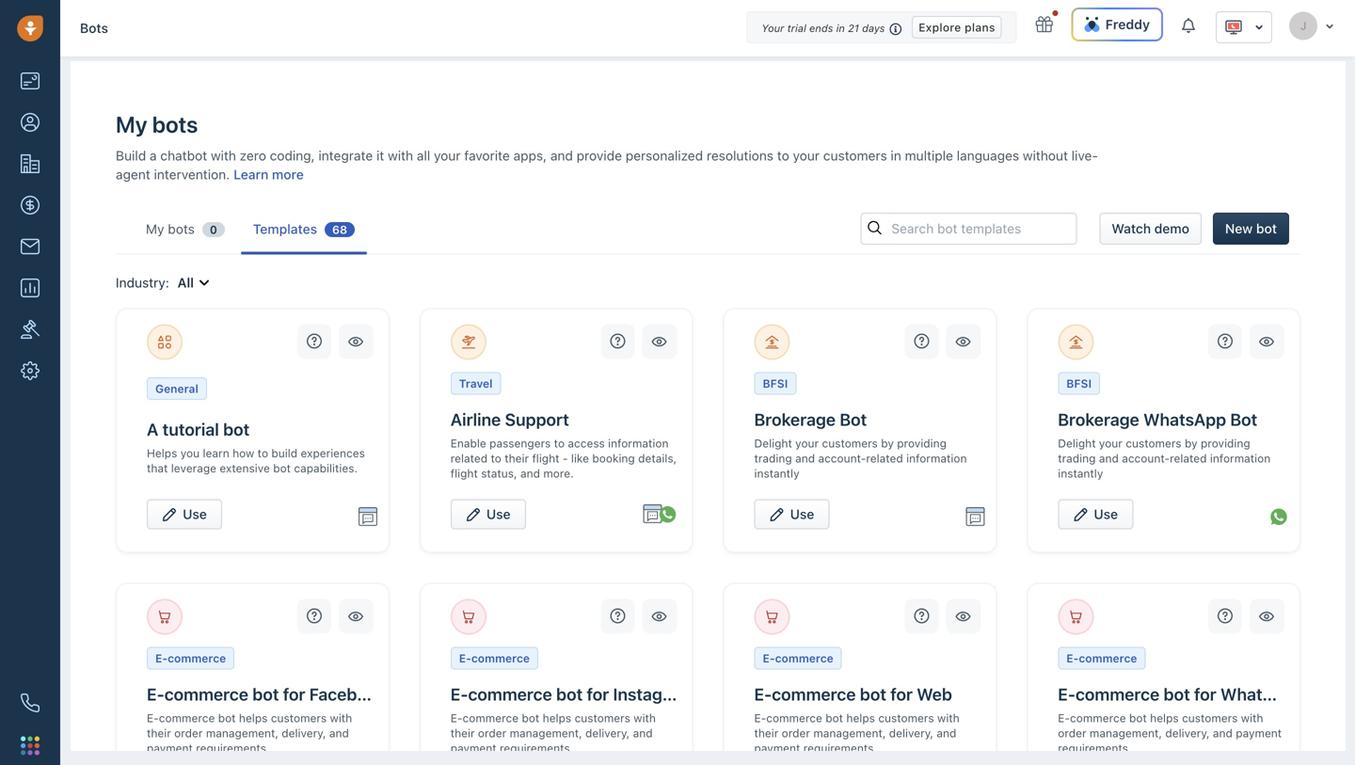 Task type: vqa. For each thing, say whether or not it's contained in the screenshot.
topmost All goals
no



Task type: describe. For each thing, give the bounding box(es) containing it.
your
[[762, 22, 784, 34]]

explore plans
[[919, 21, 995, 34]]

trial
[[787, 22, 806, 34]]

0 horizontal spatial ic_arrow_down image
[[1254, 21, 1264, 34]]

bell regular image
[[1182, 16, 1197, 34]]

ends
[[809, 22, 833, 34]]

freshworks switcher image
[[21, 736, 40, 755]]

1 horizontal spatial ic_arrow_down image
[[1325, 21, 1334, 32]]

plans
[[965, 21, 995, 34]]

phone image
[[21, 694, 40, 712]]



Task type: locate. For each thing, give the bounding box(es) containing it.
missing translation "unavailable" for locale "en-us" image
[[1224, 18, 1243, 37]]

explore
[[919, 21, 961, 34]]

ic_arrow_down image
[[1254, 21, 1264, 34], [1325, 21, 1334, 32]]

explore plans button
[[912, 16, 1002, 39]]

21
[[848, 22, 859, 34]]

ic_info_icon image
[[890, 21, 903, 37]]

properties image
[[21, 320, 40, 339]]

days
[[862, 22, 885, 34]]

phone element
[[11, 684, 49, 722]]

freddy button
[[1072, 8, 1163, 41]]

your trial ends in 21 days
[[762, 22, 885, 34]]

bots
[[80, 20, 108, 36]]

in
[[836, 22, 845, 34]]

freddy
[[1106, 16, 1150, 32]]



